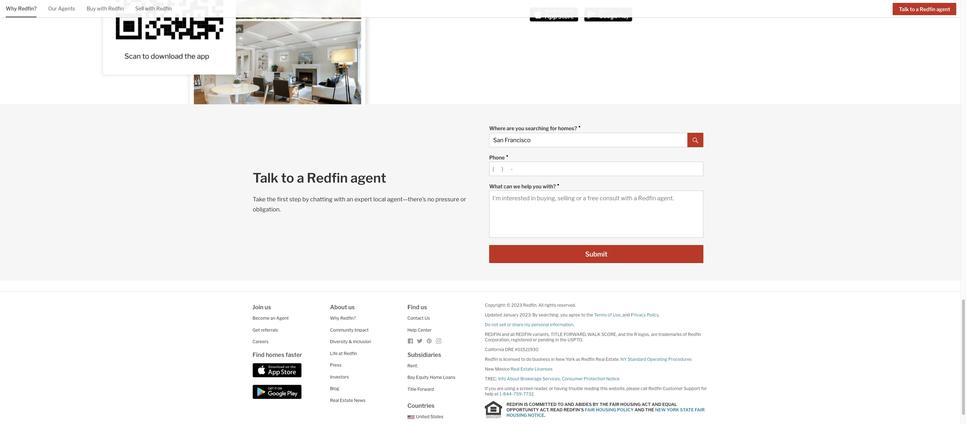 Task type: vqa. For each thing, say whether or not it's contained in the screenshot.
ST
no



Task type: describe. For each thing, give the bounding box(es) containing it.
title
[[407, 387, 416, 392]]

the left r
[[626, 332, 633, 337]]

1 horizontal spatial real
[[511, 367, 520, 372]]

do not sell or share my personal information link
[[485, 322, 573, 328]]

investors button
[[330, 374, 349, 380]]

help center button
[[407, 327, 432, 333]]

privacy
[[631, 312, 646, 318]]

york
[[667, 407, 679, 413]]

personal
[[531, 322, 549, 328]]

0 horizontal spatial agent
[[350, 170, 386, 186]]

all
[[538, 303, 544, 308]]

help center
[[407, 327, 432, 333]]

trouble
[[569, 386, 583, 392]]

a inside button
[[916, 6, 919, 12]]

my
[[524, 322, 531, 328]]

business
[[532, 357, 550, 362]]

you inside enter your message field. required field. element
[[533, 184, 542, 190]]

with for buy
[[97, 5, 107, 12]]

1 horizontal spatial about
[[507, 376, 519, 382]]

support
[[684, 386, 700, 392]]

local
[[373, 196, 386, 203]]

redfin pinterest image
[[426, 339, 432, 344]]

and right score,
[[618, 332, 626, 337]]

agent inside talk to a redfin agent button
[[936, 6, 950, 12]]

this
[[600, 386, 608, 392]]

844-
[[503, 392, 513, 397]]

community impact button
[[330, 327, 369, 333]]

get
[[253, 327, 260, 333]]

faster
[[286, 352, 302, 359]]

website,
[[609, 386, 626, 392]]

states
[[430, 414, 443, 420]]

become
[[253, 316, 270, 321]]

not
[[491, 322, 498, 328]]

life at redfin button
[[330, 351, 357, 356]]

equity
[[416, 375, 429, 380]]

our agents link
[[48, 0, 75, 16]]

or inside "take the first step by chatting with an expert local agent—there's no pressure or obligation."
[[460, 196, 466, 203]]

procedures
[[668, 357, 692, 362]]

notice
[[528, 413, 544, 418]]

committed
[[529, 402, 557, 407]]

0 horizontal spatial and
[[564, 402, 574, 407]]

opportunity
[[506, 407, 539, 413]]

first
[[277, 196, 288, 203]]

get referrals button
[[253, 327, 278, 333]]

an inside "take the first step by chatting with an expert local agent—there's no pressure or obligation."
[[347, 196, 353, 203]]

press
[[330, 363, 342, 368]]

california
[[485, 347, 504, 353]]

loans
[[443, 375, 455, 380]]

what can we help you with?
[[489, 184, 556, 190]]

bay equity home loans
[[407, 375, 455, 380]]

real estate news button
[[330, 398, 365, 403]]

using
[[504, 386, 515, 392]]

title
[[551, 332, 563, 337]]

title forward
[[407, 387, 434, 392]]

. right privacy
[[659, 312, 660, 318]]

buy with redfin
[[87, 5, 124, 12]]

no
[[427, 196, 434, 203]]

search field element
[[489, 122, 703, 147]]

copyright:
[[485, 303, 506, 308]]

rights
[[544, 303, 556, 308]]

walk
[[587, 332, 600, 337]]

2023
[[511, 303, 522, 308]]

take
[[253, 196, 266, 203]]

the inside redfin is committed to and abides by the fair housing act and equal opportunity act. read redfin's
[[600, 402, 609, 407]]

can
[[504, 184, 512, 190]]

read
[[550, 407, 563, 413]]

in inside the redfin and all redfin variants, title forward, walk score, and the r logos, are trademarks of redfin corporation, registered or pending in the uspto.
[[555, 337, 559, 343]]

2023:
[[520, 312, 531, 318]]

why redfin? for why redfin? "link"
[[6, 5, 37, 12]]

redfin inside the redfin and all redfin variants, title forward, walk score, and the r logos, are trademarks of redfin corporation, registered or pending in the uspto.
[[688, 332, 701, 337]]

or inside if you are using a screen reader, or having trouble reading this website, please call redfin customer support for help at
[[549, 386, 553, 392]]

redfin facebook image
[[407, 339, 413, 344]]

&
[[349, 339, 352, 345]]

why for why redfin? "link"
[[6, 5, 17, 12]]

Enter your message field text field
[[492, 195, 700, 234]]

help inside enter your message field. required field. element
[[521, 184, 532, 190]]

rent. button
[[407, 363, 418, 369]]

buy with redfin link
[[87, 0, 124, 16]]

redfin instagram image
[[436, 339, 441, 344]]

expert
[[354, 196, 372, 203]]

agent
[[276, 316, 289, 321]]

if
[[485, 386, 488, 392]]

redfin? for why redfin? "link"
[[18, 5, 37, 12]]

standard
[[628, 357, 646, 362]]

community impact
[[330, 327, 369, 333]]

fair inside redfin is committed to and abides by the fair housing act and equal opportunity act. read redfin's
[[609, 402, 619, 407]]

real estate news
[[330, 398, 365, 403]]

searching
[[525, 125, 549, 132]]

our agents
[[48, 5, 75, 12]]

. down agree
[[573, 322, 574, 328]]

0 horizontal spatial in
[[551, 357, 555, 362]]

the left terms
[[586, 312, 593, 318]]

become an agent
[[253, 316, 289, 321]]

contact
[[407, 316, 424, 321]]

blog button
[[330, 386, 339, 392]]

why redfin? link
[[6, 0, 37, 16]]

having
[[554, 386, 568, 392]]

us flag image
[[407, 416, 415, 419]]

title forward button
[[407, 387, 434, 392]]

ios app store badge image
[[530, 7, 578, 22]]

agree
[[569, 312, 580, 318]]

0 horizontal spatial estate
[[340, 398, 353, 403]]

a phone with the redfin app, showing a home details page image
[[0, 0, 475, 104]]

redfin? for why redfin? button
[[340, 316, 356, 321]]

0 horizontal spatial of
[[608, 312, 612, 318]]

1 vertical spatial a
[[297, 170, 304, 186]]

redfin inside button
[[920, 6, 935, 12]]

2 vertical spatial real
[[330, 398, 339, 403]]

real estate licenses link
[[511, 367, 553, 372]]

1-
[[499, 392, 503, 397]]

the inside "take the first step by chatting with an expert local agent—there's no pressure or obligation."
[[267, 196, 276, 203]]

sell
[[135, 5, 144, 12]]

privacy policy link
[[631, 312, 659, 318]]

find for find us
[[407, 304, 419, 311]]

Enter your phone number field telephone field
[[492, 166, 700, 173]]

why for why redfin? button
[[330, 316, 339, 321]]

phone
[[489, 155, 505, 161]]

find for find homes faster
[[253, 352, 265, 359]]

0 vertical spatial at
[[339, 351, 343, 356]]

0 vertical spatial ,
[[621, 312, 621, 318]]

to inside button
[[910, 6, 915, 12]]

join us
[[253, 304, 271, 311]]

forward,
[[564, 332, 587, 337]]



Task type: locate. For each thing, give the bounding box(es) containing it.
why redfin? for why redfin? button
[[330, 316, 356, 321]]

housing inside redfin is committed to and abides by the fair housing act and equal opportunity act. read redfin's
[[620, 402, 641, 407]]

are right where on the top of the page
[[507, 125, 514, 132]]

redfin?
[[18, 5, 37, 12], [340, 316, 356, 321]]

referrals
[[261, 327, 278, 333]]

or down services
[[549, 386, 553, 392]]

inclusion
[[353, 339, 371, 345]]

forward
[[417, 387, 434, 392]]

careers button
[[253, 339, 269, 345]]

updated january 2023: by searching, you agree to the terms of use , and privacy policy .
[[485, 312, 660, 318]]

redfin down not on the bottom right of page
[[485, 332, 501, 337]]

at right life
[[339, 351, 343, 356]]

0 vertical spatial in
[[555, 337, 559, 343]]

redfin twitter image
[[417, 339, 423, 344]]

you left searching
[[515, 125, 524, 132]]

1 vertical spatial real
[[511, 367, 520, 372]]

submit search image
[[693, 138, 698, 144]]

rent.
[[407, 363, 418, 369]]

are left using
[[497, 386, 503, 392]]

and right "policy"
[[635, 407, 644, 413]]

with right sell
[[145, 5, 155, 12]]

housing
[[620, 402, 641, 407], [596, 407, 616, 413], [506, 413, 527, 418]]

. down committed in the right of the page
[[544, 413, 545, 418]]

2 us from the left
[[348, 304, 355, 311]]

2 vertical spatial are
[[497, 386, 503, 392]]

1 vertical spatial talk to a redfin agent
[[253, 170, 386, 186]]

the up obligation.
[[267, 196, 276, 203]]

and right to
[[564, 402, 574, 407]]

1 vertical spatial are
[[651, 332, 657, 337]]

0 horizontal spatial redfin?
[[18, 5, 37, 12]]

2 horizontal spatial are
[[651, 332, 657, 337]]

registered
[[511, 337, 532, 343]]

1 vertical spatial why
[[330, 316, 339, 321]]

0 vertical spatial new
[[556, 357, 565, 362]]

0 vertical spatial find
[[407, 304, 419, 311]]

1 horizontal spatial a
[[516, 386, 519, 392]]

pressure
[[435, 196, 459, 203]]

consumer
[[562, 376, 583, 382]]

help right we
[[521, 184, 532, 190]]

at inside if you are using a screen reader, or having trouble reading this website, please call redfin customer support for help at
[[494, 392, 498, 397]]

0 vertical spatial of
[[608, 312, 612, 318]]

0 horizontal spatial a
[[297, 170, 304, 186]]

redfin inside redfin is committed to and abides by the fair housing act and equal opportunity act. read redfin's
[[506, 402, 523, 407]]

1 horizontal spatial fair
[[609, 402, 619, 407]]

redfin's
[[564, 407, 584, 413]]

0 vertical spatial estate
[[521, 367, 534, 372]]

1 horizontal spatial estate
[[521, 367, 534, 372]]

redfin for is
[[506, 402, 523, 407]]

are inside the redfin and all redfin variants, title forward, walk score, and the r logos, are trademarks of redfin corporation, registered or pending in the uspto.
[[651, 332, 657, 337]]

about up why redfin? button
[[330, 304, 347, 311]]

news
[[354, 398, 365, 403]]

submit
[[585, 251, 607, 258]]

0 vertical spatial why
[[6, 5, 17, 12]]

are right logos,
[[651, 332, 657, 337]]

find down careers button
[[253, 352, 265, 359]]

us for about us
[[348, 304, 355, 311]]

united
[[416, 414, 429, 420]]

1 horizontal spatial and
[[635, 407, 644, 413]]

or inside the redfin and all redfin variants, title forward, walk score, and the r logos, are trademarks of redfin corporation, registered or pending in the uspto.
[[533, 337, 537, 343]]

0 horizontal spatial new
[[485, 367, 494, 372]]

2 vertical spatial a
[[516, 386, 519, 392]]

0 horizontal spatial housing
[[506, 413, 527, 418]]

2 horizontal spatial a
[[916, 6, 919, 12]]

home
[[430, 375, 442, 380]]

fair inside new york state fair housing notice
[[695, 407, 705, 413]]

act.
[[540, 407, 549, 413]]

2 horizontal spatial housing
[[620, 402, 641, 407]]

1 vertical spatial find
[[253, 352, 265, 359]]

us up why redfin? button
[[348, 304, 355, 311]]

new up trec:
[[485, 367, 494, 372]]

759-
[[513, 392, 523, 397]]

you inside if you are using a screen reader, or having trouble reading this website, please call redfin customer support for help at
[[489, 386, 496, 392]]

take the first step by chatting with an expert local agent—there's no pressure or obligation.
[[253, 196, 466, 213]]

help inside if you are using a screen reader, or having trouble reading this website, please call redfin customer support for help at
[[485, 392, 493, 397]]

1 horizontal spatial why
[[330, 316, 339, 321]]

with right the buy
[[97, 5, 107, 12]]

0 horizontal spatial talk
[[253, 170, 278, 186]]

act
[[642, 402, 651, 407]]

york
[[566, 357, 575, 362]]

what
[[489, 184, 503, 190]]

1 vertical spatial estate
[[340, 398, 353, 403]]

talk
[[899, 6, 909, 12], [253, 170, 278, 186]]

abides
[[575, 402, 592, 407]]

help left 1-
[[485, 392, 493, 397]]

1 vertical spatial ,
[[560, 376, 561, 382]]

estate left news on the left
[[340, 398, 353, 403]]

0 vertical spatial about
[[330, 304, 347, 311]]

homes?
[[558, 125, 577, 132]]

1 horizontal spatial housing
[[596, 407, 616, 413]]

find us
[[407, 304, 427, 311]]

a
[[916, 6, 919, 12], [297, 170, 304, 186], [516, 386, 519, 392]]

0 vertical spatial talk
[[899, 6, 909, 12]]

0 vertical spatial a
[[916, 6, 919, 12]]

with inside "take the first step by chatting with an expert local agent—there's no pressure or obligation."
[[334, 196, 345, 203]]

0 horizontal spatial talk to a redfin agent
[[253, 170, 386, 186]]

0 horizontal spatial find
[[253, 352, 265, 359]]

, up having
[[560, 376, 561, 382]]

2 horizontal spatial fair
[[695, 407, 705, 413]]

1 vertical spatial why redfin?
[[330, 316, 356, 321]]

an
[[347, 196, 353, 203], [270, 316, 275, 321]]

find up contact
[[407, 304, 419, 311]]

searching,
[[539, 312, 559, 318]]

corporation,
[[485, 337, 510, 343]]

0 vertical spatial are
[[507, 125, 514, 132]]

0 vertical spatial redfin?
[[18, 5, 37, 12]]

our
[[48, 5, 57, 12]]

1 horizontal spatial the
[[645, 407, 654, 413]]

are inside search field element
[[507, 125, 514, 132]]

you up the information
[[560, 312, 568, 318]]

the
[[600, 402, 609, 407], [645, 407, 654, 413]]

real left estate.
[[596, 357, 605, 362]]

1 vertical spatial help
[[485, 392, 493, 397]]

redfin down "my"
[[516, 332, 532, 337]]

at left 1-
[[494, 392, 498, 397]]

estate down do
[[521, 367, 534, 372]]

0 horizontal spatial us
[[265, 304, 271, 311]]

is
[[499, 357, 502, 362]]

download the redfin app on the apple app store image
[[253, 363, 302, 378]]

of inside the redfin and all redfin variants, title forward, walk score, and the r logos, are trademarks of redfin corporation, registered or pending in the uspto.
[[683, 332, 687, 337]]

you inside search field element
[[515, 125, 524, 132]]

0 horizontal spatial why redfin?
[[6, 5, 37, 12]]

0 vertical spatial an
[[347, 196, 353, 203]]

1 horizontal spatial at
[[494, 392, 498, 397]]

with for sell
[[145, 5, 155, 12]]

redfin down 1-844-759-7732 link
[[506, 402, 523, 407]]

an left expert
[[347, 196, 353, 203]]

2 horizontal spatial with
[[334, 196, 345, 203]]

redfin? up community impact
[[340, 316, 356, 321]]

diversity & inclusion button
[[330, 339, 371, 345]]

and right act
[[652, 402, 661, 407]]

trademarks
[[658, 332, 682, 337]]

trec: info about brokerage services , consumer protection notice
[[485, 376, 620, 382]]

0 horizontal spatial why
[[6, 5, 17, 12]]

licenses
[[535, 367, 553, 372]]

1 horizontal spatial of
[[683, 332, 687, 337]]

policy
[[617, 407, 634, 413]]

chatting
[[310, 196, 333, 203]]

City, Address, ZIP search field
[[489, 133, 688, 147]]

1 us from the left
[[265, 304, 271, 311]]

center
[[418, 327, 432, 333]]

0 horizontal spatial ,
[[560, 376, 561, 382]]

policy
[[647, 312, 659, 318]]

for right 'support'
[[701, 386, 707, 392]]

1 vertical spatial for
[[701, 386, 707, 392]]

1 horizontal spatial agent
[[936, 6, 950, 12]]

sell with redfin link
[[135, 0, 172, 16]]

. right screen
[[534, 392, 535, 397]]

2 horizontal spatial us
[[421, 304, 427, 311]]

step
[[289, 196, 301, 203]]

1 horizontal spatial redfin?
[[340, 316, 356, 321]]

is
[[524, 402, 528, 407]]

copyright: © 2023 redfin. all rights reserved.
[[485, 303, 576, 308]]

become an agent button
[[253, 316, 289, 321]]

0 vertical spatial help
[[521, 184, 532, 190]]

subsidiaries
[[407, 352, 441, 359]]

1-844-759-7732 .
[[499, 392, 535, 397]]

new left "york"
[[556, 357, 565, 362]]

join
[[253, 304, 263, 311]]

for inside search field element
[[550, 125, 557, 132]]

0 vertical spatial real
[[596, 357, 605, 362]]

1 vertical spatial in
[[551, 357, 555, 362]]

us for join us
[[265, 304, 271, 311]]

use
[[613, 312, 621, 318]]

agent—there's
[[387, 196, 426, 203]]

estate
[[521, 367, 534, 372], [340, 398, 353, 403]]

google play store badge image
[[583, 7, 636, 22]]

equal
[[662, 402, 677, 407]]

real down blog
[[330, 398, 339, 403]]

for inside if you are using a screen reader, or having trouble reading this website, please call redfin customer support for help at
[[701, 386, 707, 392]]

talk inside button
[[899, 6, 909, 12]]

brokerage
[[520, 376, 542, 382]]

terms
[[594, 312, 607, 318]]

r
[[634, 332, 637, 337]]

real down licensed
[[511, 367, 520, 372]]

why redfin? left our
[[6, 5, 37, 12]]

ny standard operating procedures link
[[621, 357, 692, 362]]

1 vertical spatial about
[[507, 376, 519, 382]]

1 vertical spatial talk
[[253, 170, 278, 186]]

1 horizontal spatial find
[[407, 304, 419, 311]]

where
[[489, 125, 506, 132]]

you left with?
[[533, 184, 542, 190]]

licensed
[[503, 357, 520, 362]]

0 horizontal spatial are
[[497, 386, 503, 392]]

protection
[[584, 376, 605, 382]]

an left the agent
[[270, 316, 275, 321]]

new
[[556, 357, 565, 362], [485, 367, 494, 372]]

please
[[626, 386, 640, 392]]

0 horizontal spatial for
[[550, 125, 557, 132]]

0 vertical spatial why redfin?
[[6, 5, 37, 12]]

logos,
[[638, 332, 650, 337]]

submit button
[[489, 245, 703, 263]]

help
[[407, 327, 417, 333]]

as
[[576, 357, 580, 362]]

0 horizontal spatial the
[[600, 402, 609, 407]]

and right use
[[622, 312, 630, 318]]

0 vertical spatial for
[[550, 125, 557, 132]]

by
[[302, 196, 309, 203]]

1 horizontal spatial us
[[348, 304, 355, 311]]

a inside if you are using a screen reader, or having trouble reading this website, please call redfin customer support for help at
[[516, 386, 519, 392]]

or right pressure
[[460, 196, 466, 203]]

the left uspto.
[[560, 337, 567, 343]]

1 horizontal spatial talk
[[899, 6, 909, 12]]

redfin? inside "link"
[[18, 5, 37, 12]]

do not sell or share my personal information .
[[485, 322, 574, 328]]

0 horizontal spatial help
[[485, 392, 493, 397]]

0 horizontal spatial an
[[270, 316, 275, 321]]

1 horizontal spatial an
[[347, 196, 353, 203]]

1 horizontal spatial new
[[556, 357, 565, 362]]

new york state fair housing notice link
[[506, 407, 705, 418]]

in right pending on the right bottom
[[555, 337, 559, 343]]

redfin? left our
[[18, 5, 37, 12]]

why redfin? down about us on the left of the page
[[330, 316, 356, 321]]

enter your phone number field. required field. element
[[489, 151, 700, 162]]

, left privacy
[[621, 312, 621, 318]]

0 vertical spatial agent
[[936, 6, 950, 12]]

us for find us
[[421, 304, 427, 311]]

with
[[97, 5, 107, 12], [145, 5, 155, 12], [334, 196, 345, 203]]

us right join
[[265, 304, 271, 311]]

talk to a redfin agent inside button
[[899, 6, 950, 12]]

and left all
[[502, 332, 509, 337]]

redfin inside if you are using a screen reader, or having trouble reading this website, please call redfin customer support for help at
[[648, 386, 662, 392]]

find
[[407, 304, 419, 311], [253, 352, 265, 359]]

or
[[460, 196, 466, 203], [507, 322, 511, 328], [533, 337, 537, 343], [549, 386, 553, 392]]

redfin
[[108, 5, 124, 12], [156, 5, 172, 12], [920, 6, 935, 12], [307, 170, 348, 186], [688, 332, 701, 337], [344, 351, 357, 356], [485, 357, 498, 362], [581, 357, 595, 362], [648, 386, 662, 392]]

1 horizontal spatial with
[[145, 5, 155, 12]]

customer
[[663, 386, 683, 392]]

enter your message field. required field. element
[[489, 180, 700, 191]]

or left pending on the right bottom
[[533, 337, 537, 343]]

0 horizontal spatial with
[[97, 5, 107, 12]]

us up us
[[421, 304, 427, 311]]

1 horizontal spatial talk to a redfin agent
[[899, 6, 950, 12]]

2 horizontal spatial and
[[652, 402, 661, 407]]

impact
[[354, 327, 369, 333]]

of right 'trademarks' on the right of page
[[683, 332, 687, 337]]

2 horizontal spatial real
[[596, 357, 605, 362]]

bay
[[407, 375, 415, 380]]

why inside "link"
[[6, 5, 17, 12]]

in right business
[[551, 357, 555, 362]]

1 horizontal spatial ,
[[621, 312, 621, 318]]

with right chatting
[[334, 196, 345, 203]]

0 vertical spatial talk to a redfin agent
[[899, 6, 950, 12]]

1 vertical spatial of
[[683, 332, 687, 337]]

all
[[510, 332, 515, 337]]

redfin is licensed to do business in new york as redfin real estate. ny standard operating procedures
[[485, 357, 692, 362]]

updated
[[485, 312, 502, 318]]

equal housing opportunity image
[[485, 401, 502, 419]]

the right by
[[600, 402, 609, 407]]

redfin and all redfin variants, title forward, walk score, and the r logos, are trademarks of redfin corporation, registered or pending in the uspto.
[[485, 332, 701, 343]]

talk to a redfin agent
[[899, 6, 950, 12], [253, 170, 386, 186]]

reserved.
[[557, 303, 576, 308]]

0 horizontal spatial fair
[[585, 407, 595, 413]]

you right if
[[489, 386, 496, 392]]

1 vertical spatial agent
[[350, 170, 386, 186]]

1 horizontal spatial for
[[701, 386, 707, 392]]

1 vertical spatial redfin?
[[340, 316, 356, 321]]

1 horizontal spatial why redfin?
[[330, 316, 356, 321]]

1 vertical spatial an
[[270, 316, 275, 321]]

0 horizontal spatial at
[[339, 351, 343, 356]]

or right sell in the right bottom of the page
[[507, 322, 511, 328]]

download the redfin app from the google play store image
[[253, 385, 302, 400]]

1 horizontal spatial help
[[521, 184, 532, 190]]

redfin for and
[[485, 332, 501, 337]]

are inside if you are using a screen reader, or having trouble reading this website, please call redfin customer support for help at
[[497, 386, 503, 392]]

1 vertical spatial new
[[485, 367, 494, 372]]

1 horizontal spatial are
[[507, 125, 514, 132]]

3 us from the left
[[421, 304, 427, 311]]

1-844-759-7732 link
[[499, 392, 534, 397]]

housing inside new york state fair housing notice
[[506, 413, 527, 418]]

about up using
[[507, 376, 519, 382]]

of left use
[[608, 312, 612, 318]]

for left the homes?
[[550, 125, 557, 132]]

the left new
[[645, 407, 654, 413]]

1 horizontal spatial in
[[555, 337, 559, 343]]



